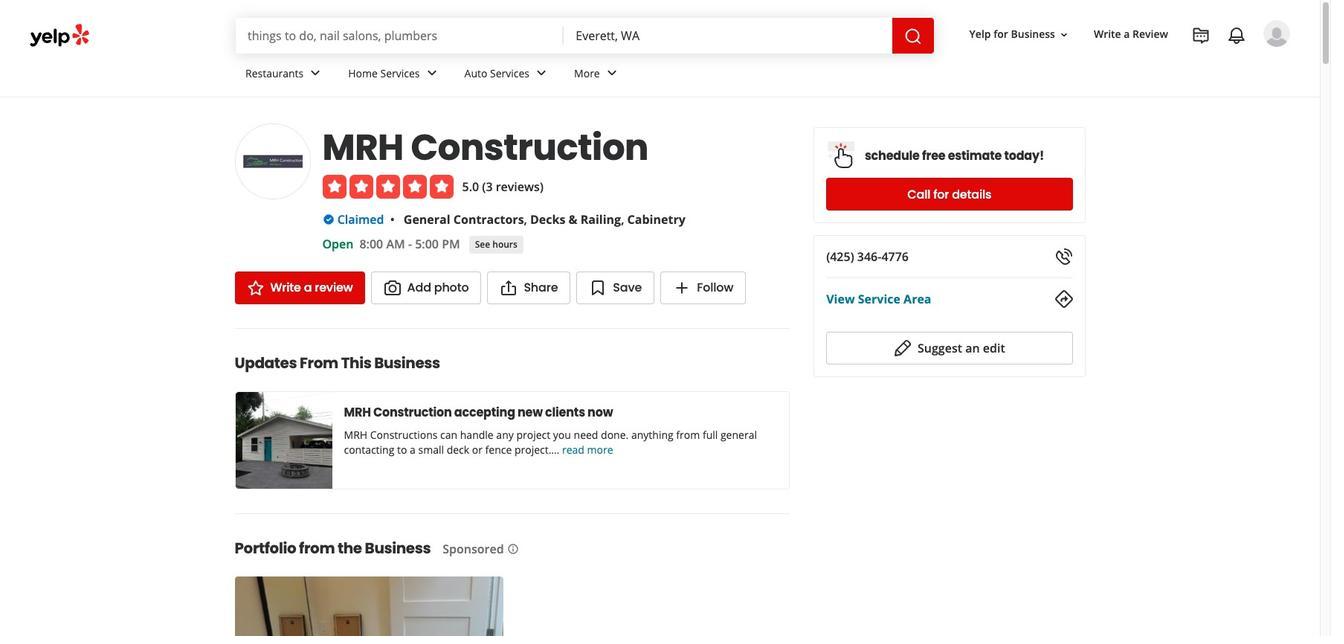 Task type: describe. For each thing, give the bounding box(es) containing it.
cabinetry link
[[628, 211, 686, 228]]

add photo link
[[371, 272, 482, 304]]

address, neighborhood, city, state or zip text field
[[564, 18, 892, 54]]

add photo
[[407, 279, 469, 296]]

new
[[518, 404, 543, 421]]

this
[[341, 353, 372, 373]]

share button
[[488, 272, 571, 304]]

clients
[[545, 404, 585, 421]]

see hours link
[[469, 236, 524, 254]]

24 add v2 image
[[673, 279, 691, 297]]

(3 reviews) link
[[482, 179, 544, 195]]

need
[[574, 428, 598, 442]]

save
[[613, 279, 642, 296]]

full
[[703, 428, 718, 442]]

project
[[517, 428, 551, 442]]

none field address, neighborhood, city, state or zip
[[564, 18, 892, 54]]

see hours
[[475, 238, 518, 250]]

&
[[569, 211, 578, 228]]

5:00
[[415, 236, 439, 252]]

more
[[574, 66, 600, 80]]

services for auto services
[[490, 66, 530, 80]]

24 star v2 image
[[247, 279, 264, 297]]

5.0
[[462, 179, 479, 195]]

auto
[[465, 66, 488, 80]]

search image
[[904, 27, 922, 45]]

can
[[440, 428, 458, 442]]

mrh constructions can handle any project you need done. anything from full general contacting to a small deck or fence project.…
[[344, 428, 757, 457]]

nolan p. image
[[1264, 20, 1291, 47]]

open 8:00 am - 5:00 pm
[[322, 236, 460, 252]]

cabinetry
[[628, 211, 686, 228]]

mrh for mrh constructions can handle any project you need done. anything from full general contacting to a small deck or fence project.…
[[344, 428, 368, 442]]

for for yelp
[[994, 27, 1009, 41]]

write a review
[[1094, 27, 1169, 41]]

updates from this business
[[235, 353, 440, 373]]

today!
[[1005, 147, 1044, 164]]

346-
[[858, 248, 882, 265]]

auto services link
[[453, 54, 562, 97]]

review
[[1133, 27, 1169, 41]]

fence
[[485, 443, 512, 457]]

schedule free estimate today!
[[865, 147, 1044, 164]]

general contractors , decks & railing , cabinetry
[[404, 211, 686, 228]]

done.
[[601, 428, 629, 442]]

8:00
[[360, 236, 383, 252]]

am
[[386, 236, 405, 252]]

for for call
[[934, 186, 949, 203]]

restaurants
[[245, 66, 304, 80]]

16 claim filled v2 image
[[322, 214, 334, 225]]

railing
[[581, 211, 621, 228]]

write a review link
[[1088, 21, 1175, 48]]

save button
[[577, 272, 655, 304]]

yelp for business
[[970, 27, 1056, 41]]

business for portfolio from the business
[[365, 538, 431, 559]]

schedule
[[865, 147, 920, 164]]

4776
[[882, 248, 909, 265]]

mrh construction
[[322, 123, 649, 173]]

24 phone v2 image
[[1055, 248, 1073, 266]]

area
[[904, 291, 932, 307]]

none field the things to do, nail salons, plumbers
[[236, 18, 564, 54]]

business inside button
[[1011, 27, 1056, 41]]

yelp
[[970, 27, 991, 41]]

24 directions v2 image
[[1055, 290, 1073, 308]]

0 horizontal spatial from
[[299, 538, 335, 559]]

24 pencil v2 image
[[894, 339, 912, 357]]

portfolio
[[235, 538, 296, 559]]

write a review link
[[235, 272, 365, 304]]

24 chevron down v2 image for restaurants
[[307, 64, 325, 82]]

contacting
[[344, 443, 395, 457]]

more
[[587, 443, 613, 457]]

pm
[[442, 236, 460, 252]]

write for write a review
[[1094, 27, 1122, 41]]

user actions element
[[958, 19, 1311, 110]]

share
[[524, 279, 558, 296]]

hours
[[493, 238, 518, 250]]

project.…
[[515, 443, 560, 457]]

small
[[418, 443, 444, 457]]

mrh construction accepting new clients now
[[344, 404, 613, 421]]

see
[[475, 238, 490, 250]]

projects image
[[1192, 27, 1210, 45]]

write for write a review
[[270, 279, 301, 296]]

auto services
[[465, 66, 530, 80]]

an
[[966, 340, 980, 356]]

read more
[[562, 443, 613, 457]]

call
[[908, 186, 931, 203]]

constructions
[[370, 428, 438, 442]]

follow
[[697, 279, 734, 296]]

general contractors link
[[404, 211, 524, 228]]

estimate
[[948, 147, 1002, 164]]

view
[[827, 291, 855, 307]]

5.0 (3 reviews)
[[462, 179, 544, 195]]

more link
[[562, 54, 633, 97]]

from
[[300, 353, 338, 373]]

mrh for mrh construction
[[322, 123, 404, 173]]

24 share v2 image
[[500, 279, 518, 297]]



Task type: locate. For each thing, give the bounding box(es) containing it.
decks & railing link
[[530, 211, 621, 228]]

suggest an edit
[[918, 340, 1006, 356]]

deck
[[447, 443, 469, 457]]

open
[[322, 236, 354, 252]]

business right this
[[374, 353, 440, 373]]

24 save outline v2 image
[[589, 279, 607, 297]]

5 star rating image
[[322, 175, 453, 199]]

portfolio from the business
[[235, 538, 431, 559]]

business
[[1011, 27, 1056, 41], [374, 353, 440, 373], [365, 538, 431, 559]]

updates from this business element
[[211, 328, 790, 489]]

1 vertical spatial for
[[934, 186, 949, 203]]

services right the auto
[[490, 66, 530, 80]]

24 chevron down v2 image for more
[[603, 64, 621, 82]]

add
[[407, 279, 431, 296]]

mrh inside mrh constructions can handle any project you need done. anything from full general contacting to a small deck or fence project.…
[[344, 428, 368, 442]]

0 horizontal spatial for
[[934, 186, 949, 203]]

claimed
[[337, 211, 384, 228]]

details
[[952, 186, 992, 203]]

business categories element
[[234, 54, 1291, 97]]

0 vertical spatial business
[[1011, 27, 1056, 41]]

2 24 chevron down v2 image from the left
[[603, 64, 621, 82]]

0 vertical spatial mrh
[[322, 123, 404, 173]]

write inside user actions element
[[1094, 27, 1122, 41]]

general
[[721, 428, 757, 442]]

decks
[[530, 211, 566, 228]]

services inside auto services link
[[490, 66, 530, 80]]

or
[[472, 443, 483, 457]]

call for details button
[[827, 178, 1073, 211]]

0 vertical spatial construction
[[411, 123, 649, 173]]

24 chevron down v2 image right restaurants
[[307, 64, 325, 82]]

, left cabinetry link
[[621, 211, 624, 228]]

write right 24 star v2 image
[[270, 279, 301, 296]]

2 24 chevron down v2 image from the left
[[423, 64, 441, 82]]

(3
[[482, 179, 493, 195]]

any
[[496, 428, 514, 442]]

1 horizontal spatial write
[[1094, 27, 1122, 41]]

1 horizontal spatial a
[[410, 443, 416, 457]]

None search field
[[236, 18, 934, 54]]

24 chevron down v2 image inside home services link
[[423, 64, 441, 82]]

general
[[404, 211, 451, 228]]

0 horizontal spatial a
[[304, 279, 312, 296]]

from left the
[[299, 538, 335, 559]]

1 horizontal spatial ,
[[621, 211, 624, 228]]

services inside home services link
[[381, 66, 420, 80]]

1 vertical spatial construction
[[373, 404, 452, 421]]

24 chevron down v2 image right more
[[603, 64, 621, 82]]

2 vertical spatial business
[[365, 538, 431, 559]]

construction for mrh construction accepting new clients now
[[373, 404, 452, 421]]

write left review
[[1094, 27, 1122, 41]]

write
[[1094, 27, 1122, 41], [270, 279, 301, 296]]

1 , from the left
[[524, 211, 527, 228]]

0 horizontal spatial ,
[[524, 211, 527, 228]]

0 vertical spatial a
[[1124, 27, 1130, 41]]

24 chevron down v2 image inside restaurants link
[[307, 64, 325, 82]]

a for review
[[1124, 27, 1130, 41]]

construction up reviews)
[[411, 123, 649, 173]]

0 horizontal spatial 24 chevron down v2 image
[[307, 64, 325, 82]]

, left decks
[[524, 211, 527, 228]]

from left full
[[676, 428, 700, 442]]

suggest
[[918, 340, 963, 356]]

24 chevron down v2 image
[[533, 64, 551, 82], [603, 64, 621, 82]]

1 24 chevron down v2 image from the left
[[533, 64, 551, 82]]

24 chevron down v2 image for home services
[[423, 64, 441, 82]]

24 chevron down v2 image
[[307, 64, 325, 82], [423, 64, 441, 82]]

things to do, nail salons, plumbers text field
[[236, 18, 564, 54]]

0 horizontal spatial write
[[270, 279, 301, 296]]

from inside mrh constructions can handle any project you need done. anything from full general contacting to a small deck or fence project.…
[[676, 428, 700, 442]]

reviews)
[[496, 179, 544, 195]]

1 horizontal spatial services
[[490, 66, 530, 80]]

1 24 chevron down v2 image from the left
[[307, 64, 325, 82]]

yelp for business button
[[964, 21, 1076, 48]]

0 horizontal spatial 24 chevron down v2 image
[[533, 64, 551, 82]]

business inside 'element'
[[374, 353, 440, 373]]

2 , from the left
[[621, 211, 624, 228]]

None field
[[236, 18, 564, 54], [564, 18, 892, 54]]

2 none field from the left
[[564, 18, 892, 54]]

portfolio from the business element
[[211, 513, 799, 636]]

construction inside the updates from this business 'element'
[[373, 404, 452, 421]]

1 horizontal spatial 24 chevron down v2 image
[[603, 64, 621, 82]]

24 chevron down v2 image inside auto services link
[[533, 64, 551, 82]]

2 horizontal spatial a
[[1124, 27, 1130, 41]]

mrh
[[322, 123, 404, 173], [344, 404, 371, 421], [344, 428, 368, 442]]

for right yelp
[[994, 27, 1009, 41]]

1 vertical spatial write
[[270, 279, 301, 296]]

1 vertical spatial mrh
[[344, 404, 371, 421]]

a
[[1124, 27, 1130, 41], [304, 279, 312, 296], [410, 443, 416, 457]]

16 info v2 image
[[507, 543, 519, 555]]

home
[[348, 66, 378, 80]]

0 horizontal spatial services
[[381, 66, 420, 80]]

notifications image
[[1228, 27, 1246, 45]]

write a review
[[270, 279, 353, 296]]

the
[[338, 538, 362, 559]]

business logo image
[[235, 123, 311, 199]]

you
[[553, 428, 571, 442]]

24 chevron down v2 image right auto services
[[533, 64, 551, 82]]

edit
[[983, 340, 1006, 356]]

1 horizontal spatial from
[[676, 428, 700, 442]]

business for updates from this business
[[374, 353, 440, 373]]

16 chevron down v2 image
[[1059, 29, 1070, 41]]

for right call
[[934, 186, 949, 203]]

2 services from the left
[[490, 66, 530, 80]]

1 vertical spatial a
[[304, 279, 312, 296]]

(425) 346-4776
[[827, 248, 909, 265]]

24 chevron down v2 image for auto services
[[533, 64, 551, 82]]

24 chevron down v2 image left the auto
[[423, 64, 441, 82]]

view service area
[[827, 291, 932, 307]]

services for home services
[[381, 66, 420, 80]]

accepting
[[454, 404, 515, 421]]

a inside mrh constructions can handle any project you need done. anything from full general contacting to a small deck or fence project.…
[[410, 443, 416, 457]]

24 chevron down v2 image inside the more link
[[603, 64, 621, 82]]

1 none field from the left
[[236, 18, 564, 54]]

1 vertical spatial from
[[299, 538, 335, 559]]

updates
[[235, 353, 297, 373]]

2 vertical spatial a
[[410, 443, 416, 457]]

service
[[858, 291, 901, 307]]

for
[[994, 27, 1009, 41], [934, 186, 949, 203]]

24 camera v2 image
[[384, 279, 401, 297]]

now
[[588, 404, 613, 421]]

1 services from the left
[[381, 66, 420, 80]]

business left 16 chevron down v2 icon
[[1011, 27, 1056, 41]]

call for details
[[908, 186, 992, 203]]

-
[[408, 236, 412, 252]]

follow button
[[661, 272, 746, 304]]

restaurants link
[[234, 54, 336, 97]]

1 vertical spatial business
[[374, 353, 440, 373]]

0 vertical spatial from
[[676, 428, 700, 442]]

for inside button
[[994, 27, 1009, 41]]

construction
[[411, 123, 649, 173], [373, 404, 452, 421]]

for inside button
[[934, 186, 949, 203]]

photo
[[434, 279, 469, 296]]

services right home
[[381, 66, 420, 80]]

home services
[[348, 66, 420, 80]]

construction for mrh construction
[[411, 123, 649, 173]]

0 vertical spatial write
[[1094, 27, 1122, 41]]

1 horizontal spatial 24 chevron down v2 image
[[423, 64, 441, 82]]

2 vertical spatial mrh
[[344, 428, 368, 442]]

free
[[922, 147, 946, 164]]

review
[[315, 279, 353, 296]]

business right the
[[365, 538, 431, 559]]

anything
[[631, 428, 674, 442]]

1 horizontal spatial for
[[994, 27, 1009, 41]]

construction up constructions
[[373, 404, 452, 421]]

home services link
[[336, 54, 453, 97]]

read
[[562, 443, 585, 457]]

mrh for mrh construction accepting new clients now
[[344, 404, 371, 421]]

suggest an edit button
[[827, 332, 1073, 365]]

view service area link
[[827, 291, 932, 307]]

handle
[[460, 428, 494, 442]]

to
[[397, 443, 407, 457]]

a for review
[[304, 279, 312, 296]]

mrh construction accepting new clients now image
[[235, 392, 332, 489]]

(425)
[[827, 248, 855, 265]]

0 vertical spatial for
[[994, 27, 1009, 41]]



Task type: vqa. For each thing, say whether or not it's contained in the screenshot.
'24 add v2' icon
yes



